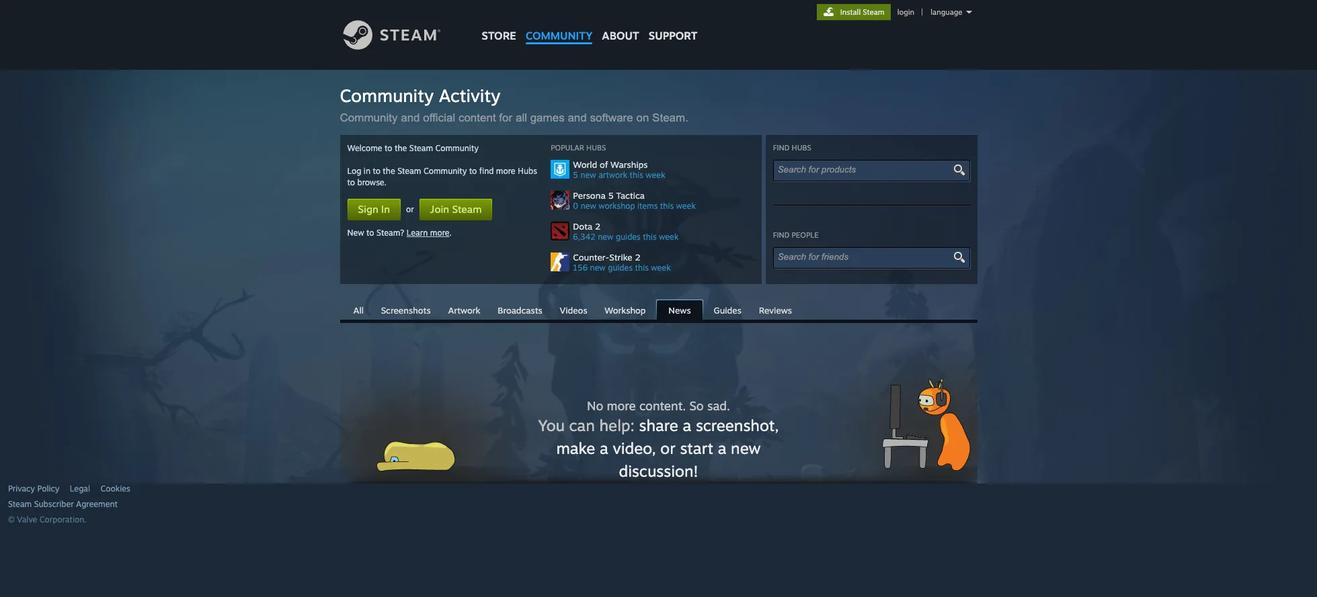 Task type: vqa. For each thing, say whether or not it's contained in the screenshot.
News "link"
yes



Task type: locate. For each thing, give the bounding box(es) containing it.
on
[[636, 112, 649, 124]]

a down help:
[[600, 439, 608, 459]]

a right 'start'
[[718, 439, 727, 459]]

0 vertical spatial hubs
[[586, 143, 606, 153]]

join steam link
[[419, 199, 493, 221]]

week right strike
[[651, 263, 671, 273]]

software
[[590, 112, 633, 124]]

steam down "welcome to the steam community"
[[398, 166, 421, 176]]

0 horizontal spatial and
[[401, 112, 420, 124]]

week up 'persona 5 tactica' link
[[646, 170, 666, 180]]

no more content. so sad.
[[587, 399, 730, 414]]

2 vertical spatial more
[[607, 399, 636, 414]]

new for counter-
[[590, 263, 606, 273]]

2 right strike
[[635, 252, 641, 263]]

you
[[538, 416, 565, 436]]

more right find
[[496, 166, 516, 176]]

cookies steam subscriber agreement © valve corporation.
[[8, 484, 130, 525]]

new inside world of warships 5 new artwork this week
[[581, 170, 596, 180]]

0 horizontal spatial hubs
[[518, 166, 537, 176]]

find people
[[773, 231, 819, 240]]

1 vertical spatial 2
[[635, 252, 641, 263]]

week up dota 2 link
[[676, 201, 696, 211]]

the right welcome
[[395, 143, 407, 153]]

store link
[[477, 0, 521, 49]]

or down share
[[661, 439, 676, 459]]

steam down privacy
[[8, 500, 32, 510]]

|
[[922, 7, 923, 17]]

find left 'hubs'
[[773, 143, 790, 153]]

activity
[[439, 85, 501, 106]]

the up browse.
[[383, 166, 395, 176]]

and right 'games'
[[568, 112, 587, 124]]

make
[[556, 439, 595, 459]]

1 horizontal spatial hubs
[[586, 143, 606, 153]]

community up log in to the steam community to find more hubs to browse.
[[435, 143, 479, 153]]

this right items
[[660, 201, 674, 211]]

guides up strike
[[616, 232, 641, 242]]

new inside dota 2 6,342 new guides this week
[[598, 232, 614, 242]]

new down screenshot,
[[731, 439, 761, 459]]

new right 0
[[581, 201, 596, 211]]

week inside world of warships 5 new artwork this week
[[646, 170, 666, 180]]

5 left the tactica
[[608, 190, 614, 201]]

learn more link
[[407, 228, 450, 238]]

to right 'new' on the left
[[367, 228, 374, 238]]

guides down dota 2 6,342 new guides this week
[[608, 263, 633, 273]]

dota 2 link
[[573, 221, 755, 232]]

cookies
[[101, 484, 130, 494]]

new right 156
[[590, 263, 606, 273]]

workshop link
[[598, 301, 653, 319]]

new right "6,342"
[[598, 232, 614, 242]]

agreement
[[76, 500, 118, 510]]

learn
[[407, 228, 428, 238]]

sign
[[358, 203, 378, 216]]

0 vertical spatial more
[[496, 166, 516, 176]]

privacy policy link
[[8, 484, 59, 495]]

new
[[581, 170, 596, 180], [581, 201, 596, 211], [598, 232, 614, 242], [590, 263, 606, 273], [731, 439, 761, 459]]

steam inside "join steam" link
[[452, 203, 482, 216]]

1 horizontal spatial and
[[568, 112, 587, 124]]

hubs right find
[[518, 166, 537, 176]]

guides inside dota 2 6,342 new guides this week
[[616, 232, 641, 242]]

and left official
[[401, 112, 420, 124]]

hubs
[[792, 143, 812, 153]]

discussion!
[[619, 462, 698, 482]]

find for find hubs
[[773, 143, 790, 153]]

screenshot,
[[696, 416, 779, 436]]

hubs
[[586, 143, 606, 153], [518, 166, 537, 176]]

steam inside the cookies steam subscriber agreement © valve corporation.
[[8, 500, 32, 510]]

steam for cookies steam subscriber agreement © valve corporation.
[[8, 500, 32, 510]]

language
[[931, 7, 963, 17]]

None text field
[[778, 165, 954, 175], [778, 252, 954, 262], [778, 165, 954, 175], [778, 252, 954, 262]]

1 and from the left
[[401, 112, 420, 124]]

popular hubs
[[551, 143, 606, 153]]

this inside the 'counter-strike 2 156 new guides this week'
[[635, 263, 649, 273]]

5 up persona
[[573, 170, 578, 180]]

store
[[482, 29, 516, 42]]

2 horizontal spatial more
[[607, 399, 636, 414]]

0 horizontal spatial 5
[[573, 170, 578, 180]]

steam inside install steam link
[[863, 7, 885, 17]]

welcome
[[347, 143, 382, 153]]

0 vertical spatial 2
[[595, 221, 601, 232]]

this up the tactica
[[630, 170, 643, 180]]

1 find from the top
[[773, 143, 790, 153]]

1 vertical spatial 5
[[608, 190, 614, 201]]

persona 5 tactica link
[[573, 190, 755, 201]]

2 right the dota
[[595, 221, 601, 232]]

5
[[573, 170, 578, 180], [608, 190, 614, 201]]

or
[[406, 204, 414, 215], [661, 439, 676, 459]]

steam inside log in to the steam community to find more hubs to browse.
[[398, 166, 421, 176]]

guides
[[616, 232, 641, 242], [608, 263, 633, 273]]

start
[[680, 439, 714, 459]]

week up counter-strike 2 "link"
[[659, 232, 679, 242]]

1 horizontal spatial more
[[496, 166, 516, 176]]

1 horizontal spatial or
[[661, 439, 676, 459]]

this right strike
[[635, 263, 649, 273]]

hubs up of on the top of page
[[586, 143, 606, 153]]

1 vertical spatial or
[[661, 439, 676, 459]]

screenshots
[[381, 305, 431, 316]]

new left of on the top of page
[[581, 170, 596, 180]]

join
[[430, 203, 449, 216]]

about
[[602, 29, 639, 42]]

2 and from the left
[[568, 112, 587, 124]]

this inside persona 5 tactica 0 new workshop items this week
[[660, 201, 674, 211]]

find hubs
[[773, 143, 812, 153]]

2
[[595, 221, 601, 232], [635, 252, 641, 263]]

steam subscriber agreement link
[[8, 500, 332, 510]]

artwork
[[448, 305, 481, 316]]

policy
[[37, 484, 59, 494]]

games
[[530, 112, 565, 124]]

1 vertical spatial hubs
[[518, 166, 537, 176]]

0 horizontal spatial or
[[406, 204, 414, 215]]

share a screenshot, make a video, or start a new discussion! link
[[556, 416, 779, 482]]

legal link
[[70, 484, 90, 495]]

this up counter-strike 2 "link"
[[643, 232, 657, 242]]

dota
[[573, 221, 593, 232]]

or inside share a screenshot, make a video, or start a new discussion!
[[661, 439, 676, 459]]

more up help:
[[607, 399, 636, 414]]

new inside persona 5 tactica 0 new workshop items this week
[[581, 201, 596, 211]]

steam right install
[[863, 7, 885, 17]]

1 vertical spatial find
[[773, 231, 790, 240]]

community
[[340, 85, 434, 106], [340, 112, 398, 124], [435, 143, 479, 153], [424, 166, 467, 176]]

new for persona
[[581, 201, 596, 211]]

0 horizontal spatial 2
[[595, 221, 601, 232]]

world
[[573, 159, 597, 170]]

0 horizontal spatial more
[[430, 228, 450, 238]]

1 horizontal spatial 2
[[635, 252, 641, 263]]

a down so
[[683, 416, 692, 436]]

0 vertical spatial find
[[773, 143, 790, 153]]

community
[[526, 29, 593, 42]]

0 horizontal spatial a
[[600, 439, 608, 459]]

reviews link
[[752, 301, 799, 319]]

1 horizontal spatial a
[[683, 416, 692, 436]]

2 find from the top
[[773, 231, 790, 240]]

so
[[690, 399, 704, 414]]

0 vertical spatial 5
[[573, 170, 578, 180]]

steam right join on the left of the page
[[452, 203, 482, 216]]

steam?
[[377, 228, 404, 238]]

all
[[353, 305, 364, 316]]

about link
[[597, 0, 644, 46]]

new inside the 'counter-strike 2 156 new guides this week'
[[590, 263, 606, 273]]

0 vertical spatial guides
[[616, 232, 641, 242]]

this
[[630, 170, 643, 180], [660, 201, 674, 211], [643, 232, 657, 242], [635, 263, 649, 273]]

news link
[[657, 300, 703, 321]]

to
[[385, 143, 392, 153], [373, 166, 381, 176], [469, 166, 477, 176], [347, 178, 355, 188], [367, 228, 374, 238]]

people
[[792, 231, 819, 240]]

0 vertical spatial the
[[395, 143, 407, 153]]

broadcasts link
[[491, 301, 549, 319]]

find left people on the top
[[773, 231, 790, 240]]

the
[[395, 143, 407, 153], [383, 166, 395, 176]]

world of warships 5 new artwork this week
[[573, 159, 666, 180]]

more inside log in to the steam community to find more hubs to browse.
[[496, 166, 516, 176]]

or right in
[[406, 204, 414, 215]]

steam
[[863, 7, 885, 17], [409, 143, 433, 153], [398, 166, 421, 176], [452, 203, 482, 216], [8, 500, 32, 510]]

share a screenshot, make a video, or start a new discussion!
[[556, 416, 779, 482]]

video,
[[613, 439, 656, 459]]

community up join on the left of the page
[[424, 166, 467, 176]]

1 vertical spatial guides
[[608, 263, 633, 273]]

a
[[683, 416, 692, 436], [600, 439, 608, 459], [718, 439, 727, 459]]

and
[[401, 112, 420, 124], [568, 112, 587, 124]]

to right welcome
[[385, 143, 392, 153]]

1 horizontal spatial 5
[[608, 190, 614, 201]]

you can help:
[[538, 416, 639, 436]]

popular
[[551, 143, 584, 153]]

in
[[364, 166, 371, 176]]

1 vertical spatial the
[[383, 166, 395, 176]]

more right learn
[[430, 228, 450, 238]]

new inside share a screenshot, make a video, or start a new discussion!
[[731, 439, 761, 459]]

None image field
[[951, 164, 967, 176], [951, 252, 967, 264], [951, 164, 967, 176], [951, 252, 967, 264]]



Task type: describe. For each thing, give the bounding box(es) containing it.
5 inside world of warships 5 new artwork this week
[[573, 170, 578, 180]]

the inside log in to the steam community to find more hubs to browse.
[[383, 166, 395, 176]]

sign in
[[358, 203, 390, 216]]

join steam
[[430, 203, 482, 216]]

community up official
[[340, 85, 434, 106]]

new
[[347, 228, 364, 238]]

privacy
[[8, 484, 35, 494]]

week inside the 'counter-strike 2 156 new guides this week'
[[651, 263, 671, 273]]

sad.
[[707, 399, 730, 414]]

0 vertical spatial or
[[406, 204, 414, 215]]

2 inside dota 2 6,342 new guides this week
[[595, 221, 601, 232]]

persona
[[573, 190, 606, 201]]

browse.
[[357, 178, 387, 188]]

artwork link
[[441, 301, 487, 319]]

find
[[479, 166, 494, 176]]

cookies link
[[101, 484, 130, 495]]

valve
[[17, 515, 37, 525]]

subscriber
[[34, 500, 74, 510]]

log
[[347, 166, 361, 176]]

all link
[[347, 301, 370, 319]]

official
[[423, 112, 455, 124]]

guides
[[714, 305, 742, 316]]

6,342
[[573, 232, 596, 242]]

find for find people
[[773, 231, 790, 240]]

©
[[8, 515, 15, 525]]

content
[[459, 112, 496, 124]]

install steam
[[840, 7, 885, 17]]

content.
[[639, 399, 686, 414]]

2 inside the 'counter-strike 2 156 new guides this week'
[[635, 252, 641, 263]]

login
[[898, 7, 915, 17]]

to right 'in' in the left of the page
[[373, 166, 381, 176]]

log in to the steam community to find more hubs to browse.
[[347, 166, 537, 188]]

help:
[[599, 416, 635, 436]]

no
[[587, 399, 603, 414]]

5 inside persona 5 tactica 0 new workshop items this week
[[608, 190, 614, 201]]

steam down official
[[409, 143, 433, 153]]

legal
[[70, 484, 90, 494]]

warships
[[611, 159, 648, 170]]

all
[[516, 112, 527, 124]]

counter-
[[573, 252, 610, 263]]

broadcasts
[[498, 305, 542, 316]]

to down the log
[[347, 178, 355, 188]]

install
[[840, 7, 861, 17]]

support
[[649, 29, 698, 42]]

share
[[639, 416, 678, 436]]

install steam link
[[817, 4, 891, 20]]

videos
[[560, 305, 587, 316]]

world of warships link
[[573, 159, 755, 170]]

login | language
[[898, 7, 963, 17]]

login link
[[895, 7, 917, 17]]

to left find
[[469, 166, 477, 176]]

0
[[573, 201, 578, 211]]

.
[[450, 228, 452, 238]]

hubs inside log in to the steam community to find more hubs to browse.
[[518, 166, 537, 176]]

videos link
[[553, 301, 594, 319]]

corporation.
[[40, 515, 86, 525]]

welcome to the steam community
[[347, 143, 479, 153]]

new for world
[[581, 170, 596, 180]]

news
[[669, 305, 691, 316]]

1 vertical spatial more
[[430, 228, 450, 238]]

this inside world of warships 5 new artwork this week
[[630, 170, 643, 180]]

dota 2 6,342 new guides this week
[[573, 221, 679, 242]]

in
[[381, 203, 390, 216]]

guides link
[[707, 301, 748, 319]]

guides inside the 'counter-strike 2 156 new guides this week'
[[608, 263, 633, 273]]

156
[[573, 263, 588, 273]]

for
[[499, 112, 513, 124]]

2 horizontal spatial a
[[718, 439, 727, 459]]

community link
[[521, 0, 597, 49]]

steam for join steam
[[452, 203, 482, 216]]

week inside persona 5 tactica 0 new workshop items this week
[[676, 201, 696, 211]]

strike
[[609, 252, 633, 263]]

counter-strike 2 link
[[573, 252, 755, 263]]

of
[[600, 159, 608, 170]]

steam.
[[652, 112, 689, 124]]

items
[[637, 201, 658, 211]]

workshop
[[605, 305, 646, 316]]

reviews
[[759, 305, 792, 316]]

community activity community and official content for all games and software on steam.
[[340, 85, 695, 124]]

community inside log in to the steam community to find more hubs to browse.
[[424, 166, 467, 176]]

can
[[569, 416, 595, 436]]

this inside dota 2 6,342 new guides this week
[[643, 232, 657, 242]]

steam for install steam
[[863, 7, 885, 17]]

new to steam? learn more .
[[347, 228, 452, 238]]

support link
[[644, 0, 702, 46]]

workshop
[[599, 201, 635, 211]]

community up welcome
[[340, 112, 398, 124]]

week inside dota 2 6,342 new guides this week
[[659, 232, 679, 242]]



